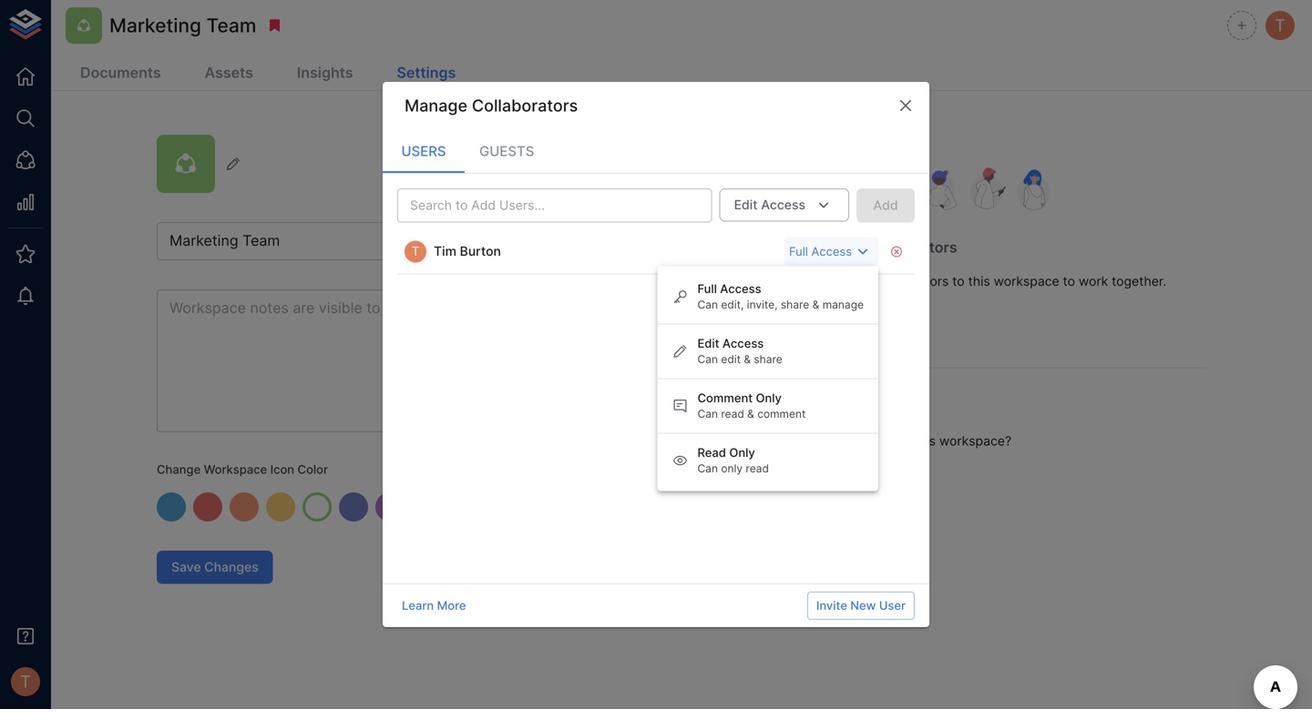 Task type: vqa. For each thing, say whether or not it's contained in the screenshot.
Documents Used
no



Task type: locate. For each thing, give the bounding box(es) containing it.
collaborators
[[472, 96, 578, 116], [862, 239, 957, 257], [819, 314, 902, 329]]

add or remove collaborators to this workspace to work together.
[[778, 274, 1166, 289]]

edit access
[[734, 197, 806, 213]]

& down or
[[813, 299, 819, 312]]

1 vertical spatial t button
[[5, 662, 46, 703]]

can for edit
[[698, 353, 718, 366]]

2 vertical spatial edit
[[698, 337, 719, 351]]

this left workspace
[[968, 274, 990, 289]]

1 vertical spatial edit
[[792, 314, 816, 329]]

0 vertical spatial &
[[813, 299, 819, 312]]

edit inside edit access can edit & share
[[698, 337, 719, 351]]

edit
[[734, 197, 758, 213], [792, 314, 816, 329], [698, 337, 719, 351]]

share inside full access can edit, invite, share & manage
[[781, 299, 809, 312]]

0 vertical spatial this
[[968, 274, 990, 289]]

share inside edit access can edit & share
[[754, 353, 783, 366]]

1 horizontal spatial t
[[412, 244, 420, 259]]

team
[[206, 13, 256, 37]]

1 horizontal spatial manage
[[801, 239, 858, 257]]

share right 'edit'
[[754, 353, 783, 366]]

3 can from the top
[[698, 408, 718, 421]]

0 horizontal spatial only
[[729, 446, 755, 460]]

new
[[850, 599, 876, 613]]

1 vertical spatial &
[[744, 353, 751, 366]]

0 vertical spatial full
[[789, 245, 808, 259]]

& right 'edit'
[[744, 353, 751, 366]]

0 vertical spatial collaborators
[[472, 96, 578, 116]]

Workspace notes are visible to all members and guests. text field
[[157, 290, 674, 433]]

1 horizontal spatial read
[[746, 463, 769, 476]]

1 vertical spatial this
[[914, 434, 936, 449]]

user
[[879, 599, 906, 613]]

this right delete
[[914, 434, 936, 449]]

0 vertical spatial manage
[[405, 96, 468, 116]]

edit access can edit & share
[[698, 337, 783, 366]]

read
[[721, 408, 744, 421], [746, 463, 769, 476]]

full inside full access can edit, invite, share & manage
[[698, 282, 717, 296]]

1 horizontal spatial full
[[789, 245, 808, 259]]

1 vertical spatial full
[[698, 282, 717, 296]]

manage collaborators dialog
[[383, 82, 929, 628]]

manage inside manage collaborators dialog
[[405, 96, 468, 116]]

1 horizontal spatial edit
[[734, 197, 758, 213]]

0 horizontal spatial edit
[[698, 337, 719, 351]]

1 vertical spatial manage
[[801, 239, 858, 257]]

edit for edit collaborators
[[792, 314, 816, 329]]

edit,
[[721, 299, 744, 312]]

0 vertical spatial share
[[781, 299, 809, 312]]

read down comment
[[721, 408, 744, 421]]

can left edit,
[[698, 299, 718, 312]]

collaborators up guests button
[[472, 96, 578, 116]]

marketing
[[109, 13, 201, 37]]

do
[[778, 434, 794, 449]]

remove bookmark image
[[266, 17, 283, 34]]

1 horizontal spatial to
[[952, 274, 965, 289]]

0 vertical spatial read
[[721, 408, 744, 421]]

1 vertical spatial t
[[412, 244, 420, 259]]

can
[[698, 299, 718, 312], [698, 353, 718, 366], [698, 408, 718, 421], [698, 463, 718, 476]]

full
[[789, 245, 808, 259], [698, 282, 717, 296]]

to right want
[[857, 434, 869, 449]]

read inside comment only can read & comment
[[721, 408, 744, 421]]

save changes button
[[157, 551, 273, 585]]

learn more
[[402, 599, 466, 613]]

manage collaborators up collaborators
[[801, 239, 957, 257]]

only for read only
[[729, 446, 755, 460]]

access inside full access can edit, invite, share & manage
[[720, 282, 761, 296]]

full up edit access can edit & share
[[698, 282, 717, 296]]

& down comment
[[747, 408, 754, 421]]

to
[[952, 274, 965, 289], [1063, 274, 1075, 289], [857, 434, 869, 449]]

burton
[[460, 244, 501, 259]]

1 vertical spatial only
[[729, 446, 755, 460]]

manage down settings link
[[405, 96, 468, 116]]

2 horizontal spatial t
[[1275, 15, 1286, 35]]

read right only on the bottom right of page
[[746, 463, 769, 476]]

access up edit,
[[720, 282, 761, 296]]

0 vertical spatial manage collaborators
[[405, 96, 578, 116]]

1 horizontal spatial this
[[968, 274, 990, 289]]

access
[[761, 197, 806, 213], [811, 245, 852, 259], [720, 282, 761, 296], [723, 337, 764, 351]]

full for full access can edit, invite, share & manage
[[698, 282, 717, 296]]

work
[[1079, 274, 1108, 289]]

1 horizontal spatial manage collaborators
[[801, 239, 957, 257]]

can inside full access can edit, invite, share & manage
[[698, 299, 718, 312]]

only
[[756, 391, 782, 405], [729, 446, 755, 460]]

settings
[[397, 64, 456, 82]]

2 vertical spatial &
[[747, 408, 754, 421]]

only
[[721, 463, 743, 476]]

&
[[813, 299, 819, 312], [744, 353, 751, 366], [747, 408, 754, 421]]

guests button
[[465, 130, 549, 173]]

0 horizontal spatial manage collaborators
[[405, 96, 578, 116]]

edit collaborators button
[[778, 305, 916, 339]]

to left work
[[1063, 274, 1075, 289]]

access inside edit access can edit & share
[[723, 337, 764, 351]]

manage
[[405, 96, 468, 116], [801, 239, 858, 257]]

only inside read only can only read
[[729, 446, 755, 460]]

access for full access can edit, invite, share & manage
[[720, 282, 761, 296]]

learn more button
[[397, 592, 471, 620]]

share for full access
[[781, 299, 809, 312]]

0 horizontal spatial this
[[914, 434, 936, 449]]

1 vertical spatial share
[[754, 353, 783, 366]]

assets link
[[197, 56, 260, 92]]

2 can from the top
[[698, 353, 718, 366]]

0 vertical spatial edit
[[734, 197, 758, 213]]

or
[[806, 274, 818, 289]]

tim burton
[[434, 244, 501, 259]]

& for access
[[744, 353, 751, 366]]

access for edit access
[[761, 197, 806, 213]]

1 vertical spatial manage collaborators
[[801, 239, 957, 257]]

read
[[698, 446, 726, 460]]

only inside comment only can read & comment
[[756, 391, 782, 405]]

share down add on the top of the page
[[781, 299, 809, 312]]

0 horizontal spatial manage
[[405, 96, 468, 116]]

0 horizontal spatial read
[[721, 408, 744, 421]]

full up add on the top of the page
[[789, 245, 808, 259]]

2 vertical spatial collaborators
[[819, 314, 902, 329]]

t
[[1275, 15, 1286, 35], [412, 244, 420, 259], [20, 672, 31, 692]]

assets
[[205, 64, 253, 82]]

documents
[[80, 64, 161, 82]]

want
[[823, 434, 853, 449]]

tab list
[[383, 130, 929, 173]]

collaborators up collaborators
[[862, 239, 957, 257]]

edit inside button
[[734, 197, 758, 213]]

4 can from the top
[[698, 463, 718, 476]]

save
[[171, 560, 201, 576]]

access up remove
[[811, 245, 852, 259]]

0 horizontal spatial full
[[698, 282, 717, 296]]

t button
[[1263, 8, 1298, 43], [5, 662, 46, 703]]

full inside button
[[789, 245, 808, 259]]

workspace
[[994, 274, 1059, 289]]

can left 'edit'
[[698, 353, 718, 366]]

together.
[[1112, 274, 1166, 289]]

0 horizontal spatial t
[[20, 672, 31, 692]]

this for delete
[[914, 434, 936, 449]]

can down comment
[[698, 408, 718, 421]]

1 vertical spatial read
[[746, 463, 769, 476]]

manage up remove
[[801, 239, 858, 257]]

only up comment
[[756, 391, 782, 405]]

can down "read"
[[698, 463, 718, 476]]

& for only
[[747, 408, 754, 421]]

edit inside button
[[792, 314, 816, 329]]

collaborators down manage
[[819, 314, 902, 329]]

collaborators
[[870, 274, 949, 289]]

0 vertical spatial t button
[[1263, 8, 1298, 43]]

can inside comment only can read & comment
[[698, 408, 718, 421]]

collaborators inside dialog
[[472, 96, 578, 116]]

add
[[778, 274, 802, 289]]

manage collaborators
[[405, 96, 578, 116], [801, 239, 957, 257]]

2 horizontal spatial edit
[[792, 314, 816, 329]]

can inside read only can only read
[[698, 463, 718, 476]]

0 vertical spatial t
[[1275, 15, 1286, 35]]

manage collaborators up guests button
[[405, 96, 578, 116]]

change
[[157, 463, 201, 477]]

0 vertical spatial only
[[756, 391, 782, 405]]

1 can from the top
[[698, 299, 718, 312]]

remove
[[822, 274, 866, 289]]

access up 'edit'
[[723, 337, 764, 351]]

access for full access
[[811, 245, 852, 259]]

comment
[[698, 391, 753, 405]]

2 horizontal spatial to
[[1063, 274, 1075, 289]]

& inside comment only can read & comment
[[747, 408, 754, 421]]

changes
[[204, 560, 259, 576]]

can inside edit access can edit & share
[[698, 353, 718, 366]]

change workspace icon color
[[157, 463, 328, 477]]

to right collaborators
[[952, 274, 965, 289]]

& inside full access can edit, invite, share & manage
[[813, 299, 819, 312]]

only up only on the bottom right of page
[[729, 446, 755, 460]]

access up full access
[[761, 197, 806, 213]]

permanently delete button
[[778, 465, 927, 499]]

this
[[968, 274, 990, 289], [914, 434, 936, 449]]

icon
[[270, 463, 294, 477]]

share for edit access
[[754, 353, 783, 366]]

documents link
[[73, 56, 168, 92]]

1 horizontal spatial only
[[756, 391, 782, 405]]

users
[[401, 143, 446, 160]]

can for comment
[[698, 408, 718, 421]]

& inside edit access can edit & share
[[744, 353, 751, 366]]

share
[[781, 299, 809, 312], [754, 353, 783, 366]]



Task type: describe. For each thing, give the bounding box(es) containing it.
comment only can read & comment
[[698, 391, 806, 421]]

permanently
[[792, 474, 869, 489]]

guests
[[479, 143, 534, 160]]

read inside read only can only read
[[746, 463, 769, 476]]

learn
[[402, 599, 434, 613]]

do you want to delete this workspace?
[[778, 434, 1012, 449]]

Search to Add Users... text field
[[403, 194, 677, 217]]

t inside dialog
[[412, 244, 420, 259]]

full access can edit, invite, share & manage
[[698, 282, 864, 312]]

this for to
[[968, 274, 990, 289]]

only for comment only
[[756, 391, 782, 405]]

full access
[[789, 245, 852, 259]]

color
[[298, 463, 328, 477]]

users button
[[383, 130, 465, 173]]

danger
[[801, 399, 853, 416]]

can for full
[[698, 299, 718, 312]]

delete
[[872, 434, 910, 449]]

read only can only read
[[698, 446, 769, 476]]

2 vertical spatial t
[[20, 672, 31, 692]]

marketing team
[[109, 13, 256, 37]]

tab list containing users
[[383, 130, 929, 173]]

edit for edit access
[[734, 197, 758, 213]]

manage collaborators inside dialog
[[405, 96, 578, 116]]

tim
[[434, 244, 457, 259]]

0 horizontal spatial to
[[857, 434, 869, 449]]

edit access button
[[720, 189, 849, 222]]

edit
[[721, 353, 741, 366]]

invite
[[816, 599, 847, 613]]

permanently delete
[[792, 474, 912, 489]]

invite,
[[747, 299, 778, 312]]

delete
[[873, 474, 912, 489]]

insights
[[297, 64, 353, 82]]

invite new user
[[816, 599, 906, 613]]

manage
[[823, 299, 864, 312]]

collaborators inside button
[[819, 314, 902, 329]]

more
[[437, 599, 466, 613]]

0 horizontal spatial t button
[[5, 662, 46, 703]]

zone
[[856, 399, 892, 416]]

comment
[[757, 408, 806, 421]]

Workspace Name text field
[[157, 222, 674, 261]]

workspace
[[204, 463, 267, 477]]

access for edit access can edit & share
[[723, 337, 764, 351]]

full for full access
[[789, 245, 808, 259]]

insights link
[[290, 56, 360, 92]]

1 horizontal spatial t button
[[1263, 8, 1298, 43]]

edit collaborators
[[792, 314, 902, 329]]

can for read
[[698, 463, 718, 476]]

1 vertical spatial collaborators
[[862, 239, 957, 257]]

danger zone
[[801, 399, 892, 416]]

you
[[798, 434, 820, 449]]

save changes
[[171, 560, 259, 576]]

settings link
[[390, 56, 463, 92]]

full access button
[[785, 237, 878, 266]]

workspace?
[[939, 434, 1012, 449]]



